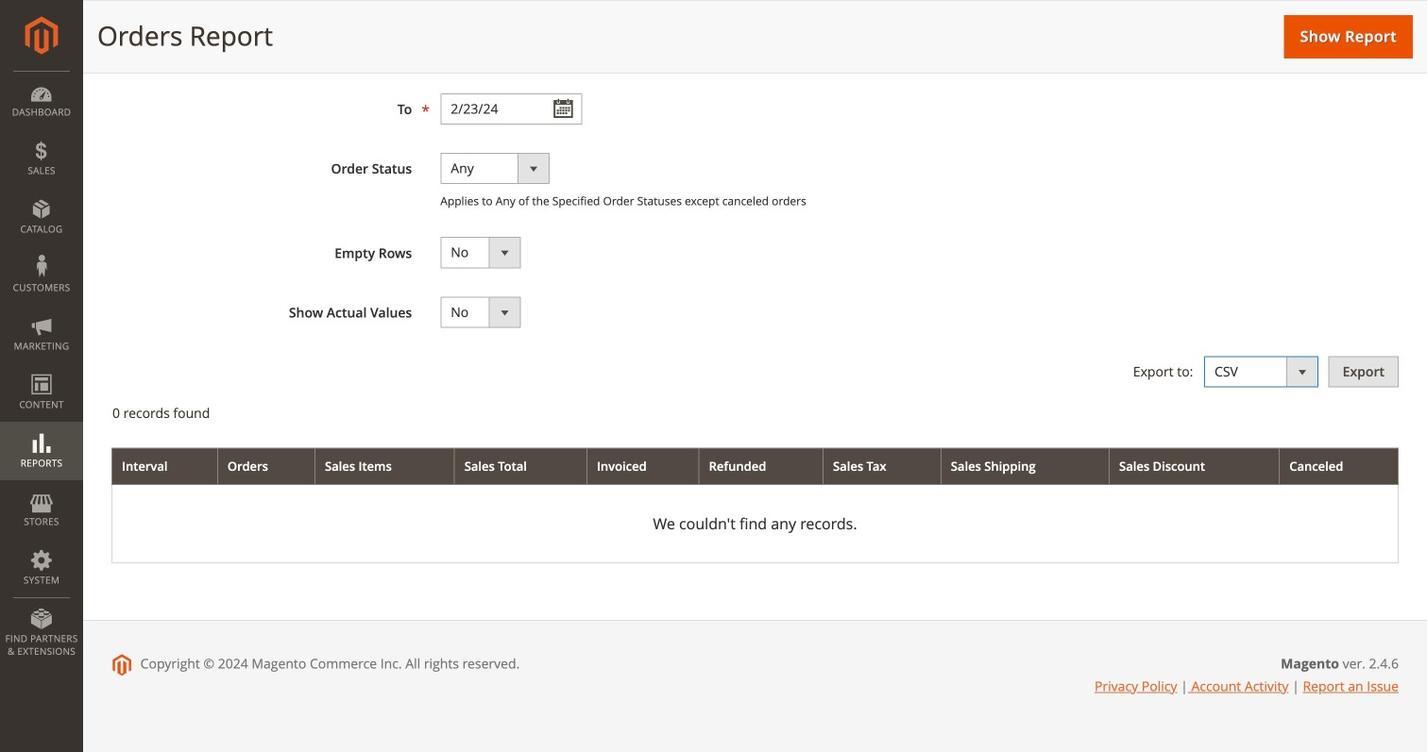 Task type: locate. For each thing, give the bounding box(es) containing it.
magento admin panel image
[[25, 16, 58, 55]]

menu bar
[[0, 71, 83, 668]]

None text field
[[440, 34, 582, 65]]

None text field
[[440, 93, 582, 125]]



